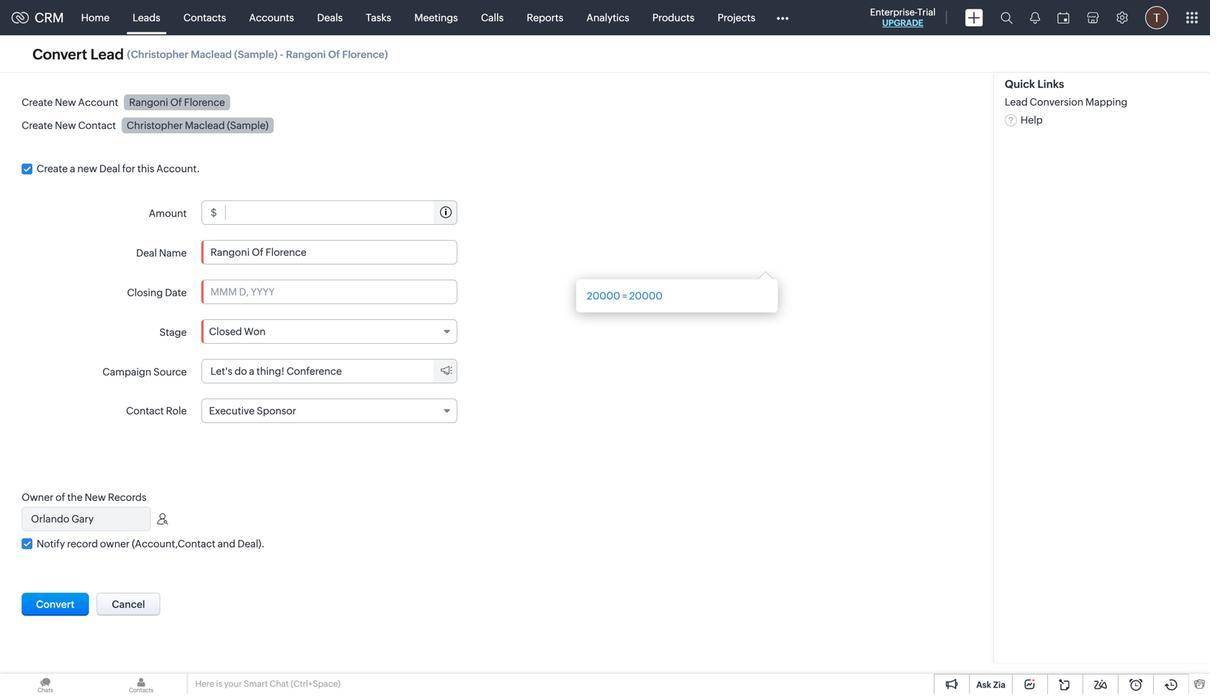 Task type: vqa. For each thing, say whether or not it's contained in the screenshot.
size Field
no



Task type: describe. For each thing, give the bounding box(es) containing it.
=
[[623, 290, 628, 302]]

convert lead ( christopher maclead (sample) - rangoni of florence )
[[32, 46, 388, 63]]

new for account
[[55, 96, 76, 108]]

of inside convert lead ( christopher maclead (sample) - rangoni of florence )
[[328, 48, 340, 60]]

account
[[78, 96, 118, 108]]

owner
[[22, 492, 54, 503]]

account.
[[157, 163, 200, 175]]

deal name
[[136, 247, 187, 259]]

the
[[67, 492, 83, 503]]

new for contact
[[55, 119, 76, 131]]

contact role
[[126, 405, 187, 417]]

here is your smart chat (ctrl+space)
[[195, 679, 341, 689]]

source
[[154, 366, 187, 378]]

notify record owner (account,contact and deal).
[[37, 538, 265, 550]]

20000 = 20000 link
[[587, 290, 663, 302]]

crm
[[35, 10, 64, 25]]

contacts image
[[96, 674, 187, 694]]

calls link
[[470, 0, 516, 35]]

accounts
[[249, 12, 294, 23]]

chat
[[270, 679, 289, 689]]

smart
[[244, 679, 268, 689]]

quick links lead conversion mapping help
[[1005, 78, 1128, 126]]

closed
[[209, 326, 242, 337]]

Closed Won field
[[201, 319, 458, 344]]

amount
[[149, 207, 187, 219]]

date
[[165, 287, 187, 298]]

lead conversion mapping link
[[1005, 96, 1128, 108]]

deals
[[317, 12, 343, 23]]

-
[[280, 48, 284, 60]]

is
[[216, 679, 222, 689]]

calls
[[481, 12, 504, 23]]

sponsor
[[257, 405, 296, 417]]

create new account
[[22, 96, 118, 108]]

meetings link
[[403, 0, 470, 35]]

zia
[[994, 680, 1006, 690]]

analytics
[[587, 12, 630, 23]]

trial
[[918, 7, 936, 18]]

lead inside 'quick links lead conversion mapping help'
[[1005, 96, 1028, 108]]

search image
[[1001, 12, 1013, 24]]

reports
[[527, 12, 564, 23]]

campaign source
[[103, 366, 187, 378]]

crm link
[[12, 10, 64, 25]]

create for create a new deal for this account.
[[37, 163, 68, 175]]

owner
[[100, 538, 130, 550]]

chats image
[[0, 674, 91, 694]]

maclead inside convert lead ( christopher maclead (sample) - rangoni of florence )
[[191, 48, 232, 60]]

convert for convert lead ( christopher maclead (sample) - rangoni of florence )
[[32, 46, 87, 63]]

deals link
[[306, 0, 355, 35]]

0 vertical spatial lead
[[90, 46, 124, 63]]

tasks link
[[355, 0, 403, 35]]

projects
[[718, 12, 756, 23]]

help
[[1021, 114, 1043, 126]]

name
[[159, 247, 187, 259]]

help link
[[1005, 114, 1043, 126]]

and
[[218, 538, 236, 550]]

of
[[56, 492, 65, 503]]

create for create new contact
[[22, 119, 53, 131]]

1 20000 from the left
[[587, 290, 621, 302]]

$
[[211, 207, 217, 218]]

accounts link
[[238, 0, 306, 35]]

closing date
[[127, 287, 187, 298]]

christopher inside convert lead ( christopher maclead (sample) - rangoni of florence )
[[131, 48, 189, 60]]

20000 = 20000
[[587, 290, 663, 302]]

create menu element
[[957, 0, 992, 35]]

(ctrl+space)
[[291, 679, 341, 689]]

home
[[81, 12, 110, 23]]

mapping
[[1086, 96, 1128, 108]]

cancel button
[[97, 593, 160, 616]]

here
[[195, 679, 214, 689]]

new
[[77, 163, 97, 175]]

1 vertical spatial (sample)
[[227, 119, 269, 131]]

your
[[224, 679, 242, 689]]

deal).
[[238, 538, 265, 550]]

campaign
[[103, 366, 152, 378]]

meetings
[[415, 12, 458, 23]]

won
[[244, 326, 266, 337]]

(sample) inside convert lead ( christopher maclead (sample) - rangoni of florence )
[[234, 48, 278, 60]]

)
[[385, 48, 388, 60]]

enterprise-trial upgrade
[[871, 7, 936, 28]]

ask
[[977, 680, 992, 690]]

0 horizontal spatial florence
[[184, 96, 225, 108]]

convert button
[[22, 593, 89, 616]]

leads
[[133, 12, 160, 23]]



Task type: locate. For each thing, give the bounding box(es) containing it.
0 vertical spatial deal
[[99, 163, 120, 175]]

1 vertical spatial contact
[[126, 405, 164, 417]]

1 vertical spatial deal
[[136, 247, 157, 259]]

create for create new account
[[22, 96, 53, 108]]

analytics link
[[575, 0, 641, 35]]

1 vertical spatial florence
[[184, 96, 225, 108]]

2 20000 from the left
[[630, 290, 663, 302]]

maclead
[[191, 48, 232, 60], [185, 119, 225, 131]]

ask zia
[[977, 680, 1006, 690]]

new
[[55, 96, 76, 108], [55, 119, 76, 131], [85, 492, 106, 503]]

0 horizontal spatial deal
[[99, 163, 120, 175]]

home link
[[70, 0, 121, 35]]

None field
[[202, 360, 434, 383]]

rangoni
[[286, 48, 326, 60], [129, 96, 168, 108]]

executive
[[209, 405, 255, 417]]

cancel
[[112, 599, 145, 610]]

deal left name
[[136, 247, 157, 259]]

christopher
[[131, 48, 189, 60], [127, 119, 183, 131]]

contact down account
[[78, 119, 116, 131]]

None text field
[[202, 360, 434, 383]]

record
[[67, 538, 98, 550]]

a
[[70, 163, 75, 175]]

0 horizontal spatial 20000
[[587, 290, 621, 302]]

logo image
[[12, 12, 29, 23]]

convert down crm
[[32, 46, 87, 63]]

rangoni of florence
[[129, 96, 225, 108]]

maclead down contacts
[[191, 48, 232, 60]]

projects link
[[707, 0, 767, 35]]

christopher down leads link
[[131, 48, 189, 60]]

0 vertical spatial convert
[[32, 46, 87, 63]]

products link
[[641, 0, 707, 35]]

maclead down rangoni of florence
[[185, 119, 225, 131]]

executive sponsor
[[209, 405, 296, 417]]

contact
[[78, 119, 116, 131], [126, 405, 164, 417]]

christopher maclead (sample)
[[127, 119, 269, 131]]

links
[[1038, 78, 1065, 90]]

(
[[127, 48, 131, 60]]

this
[[138, 163, 154, 175]]

florence inside convert lead ( christopher maclead (sample) - rangoni of florence )
[[342, 48, 385, 60]]

lead down quick
[[1005, 96, 1028, 108]]

florence down tasks
[[342, 48, 385, 60]]

florence
[[342, 48, 385, 60], [184, 96, 225, 108]]

0 horizontal spatial lead
[[90, 46, 124, 63]]

1 horizontal spatial deal
[[136, 247, 157, 259]]

contact left role
[[126, 405, 164, 417]]

1 vertical spatial lead
[[1005, 96, 1028, 108]]

closing
[[127, 287, 163, 298]]

of down deals
[[328, 48, 340, 60]]

0 vertical spatial (sample)
[[234, 48, 278, 60]]

quick
[[1005, 78, 1036, 90]]

rangoni right account
[[129, 96, 168, 108]]

2 vertical spatial create
[[37, 163, 68, 175]]

owner of the new records
[[22, 492, 147, 503]]

convert down notify
[[36, 599, 75, 610]]

0 vertical spatial create
[[22, 96, 53, 108]]

profile element
[[1137, 0, 1178, 35]]

1 horizontal spatial 20000
[[630, 290, 663, 302]]

Executive Sponsor field
[[201, 399, 458, 423]]

florence up the christopher maclead (sample)
[[184, 96, 225, 108]]

records
[[108, 492, 147, 503]]

enterprise-
[[871, 7, 918, 18]]

contacts
[[184, 12, 226, 23]]

lead left (
[[90, 46, 124, 63]]

create down 'create new account'
[[22, 119, 53, 131]]

tasks
[[366, 12, 392, 23]]

calendar image
[[1058, 12, 1070, 23]]

0 horizontal spatial contact
[[78, 119, 116, 131]]

convert for convert
[[36, 599, 75, 610]]

create new contact
[[22, 119, 116, 131]]

(sample)
[[234, 48, 278, 60], [227, 119, 269, 131]]

role
[[166, 405, 187, 417]]

deal
[[99, 163, 120, 175], [136, 247, 157, 259]]

1 vertical spatial maclead
[[185, 119, 225, 131]]

christopher down rangoni of florence
[[127, 119, 183, 131]]

create a new deal for this account.
[[37, 163, 200, 175]]

1 vertical spatial create
[[22, 119, 53, 131]]

stage
[[160, 326, 187, 338]]

None text field
[[226, 201, 434, 224], [202, 241, 457, 264], [22, 507, 150, 531], [226, 201, 434, 224], [202, 241, 457, 264], [22, 507, 150, 531]]

1 horizontal spatial contact
[[126, 405, 164, 417]]

0 vertical spatial christopher
[[131, 48, 189, 60]]

20000
[[587, 290, 621, 302], [630, 290, 663, 302]]

lead
[[90, 46, 124, 63], [1005, 96, 1028, 108]]

1 horizontal spatial florence
[[342, 48, 385, 60]]

search element
[[992, 0, 1022, 35]]

(account,contact
[[132, 538, 216, 550]]

1 vertical spatial convert
[[36, 599, 75, 610]]

0 horizontal spatial rangoni
[[129, 96, 168, 108]]

1 vertical spatial rangoni
[[129, 96, 168, 108]]

20000 left =
[[587, 290, 621, 302]]

0 vertical spatial of
[[328, 48, 340, 60]]

of
[[328, 48, 340, 60], [170, 96, 182, 108]]

1 horizontal spatial of
[[328, 48, 340, 60]]

Other Modules field
[[767, 6, 798, 29]]

20000 right =
[[630, 290, 663, 302]]

signals element
[[1022, 0, 1049, 35]]

create menu image
[[966, 9, 984, 26]]

contacts link
[[172, 0, 238, 35]]

1 vertical spatial of
[[170, 96, 182, 108]]

0 vertical spatial new
[[55, 96, 76, 108]]

1 vertical spatial new
[[55, 119, 76, 131]]

rangoni right -
[[286, 48, 326, 60]]

of up the christopher maclead (sample)
[[170, 96, 182, 108]]

reports link
[[516, 0, 575, 35]]

1 horizontal spatial rangoni
[[286, 48, 326, 60]]

products
[[653, 12, 695, 23]]

0 vertical spatial contact
[[78, 119, 116, 131]]

signals image
[[1031, 12, 1041, 24]]

convert
[[32, 46, 87, 63], [36, 599, 75, 610]]

0 horizontal spatial of
[[170, 96, 182, 108]]

deal left for
[[99, 163, 120, 175]]

profile image
[[1146, 6, 1169, 29]]

conversion
[[1030, 96, 1084, 108]]

2 vertical spatial new
[[85, 492, 106, 503]]

create left a
[[37, 163, 68, 175]]

new up the create new contact at top
[[55, 96, 76, 108]]

closed won
[[209, 326, 266, 337]]

leads link
[[121, 0, 172, 35]]

1 vertical spatial christopher
[[127, 119, 183, 131]]

convert inside button
[[36, 599, 75, 610]]

0 vertical spatial maclead
[[191, 48, 232, 60]]

upgrade
[[883, 18, 924, 28]]

rangoni inside convert lead ( christopher maclead (sample) - rangoni of florence )
[[286, 48, 326, 60]]

0 vertical spatial rangoni
[[286, 48, 326, 60]]

create up the create new contact at top
[[22, 96, 53, 108]]

notify
[[37, 538, 65, 550]]

0 vertical spatial florence
[[342, 48, 385, 60]]

new down 'create new account'
[[55, 119, 76, 131]]

1 horizontal spatial lead
[[1005, 96, 1028, 108]]

MMM D, YYYY text field
[[202, 280, 457, 304]]

for
[[122, 163, 135, 175]]

new right the the
[[85, 492, 106, 503]]



